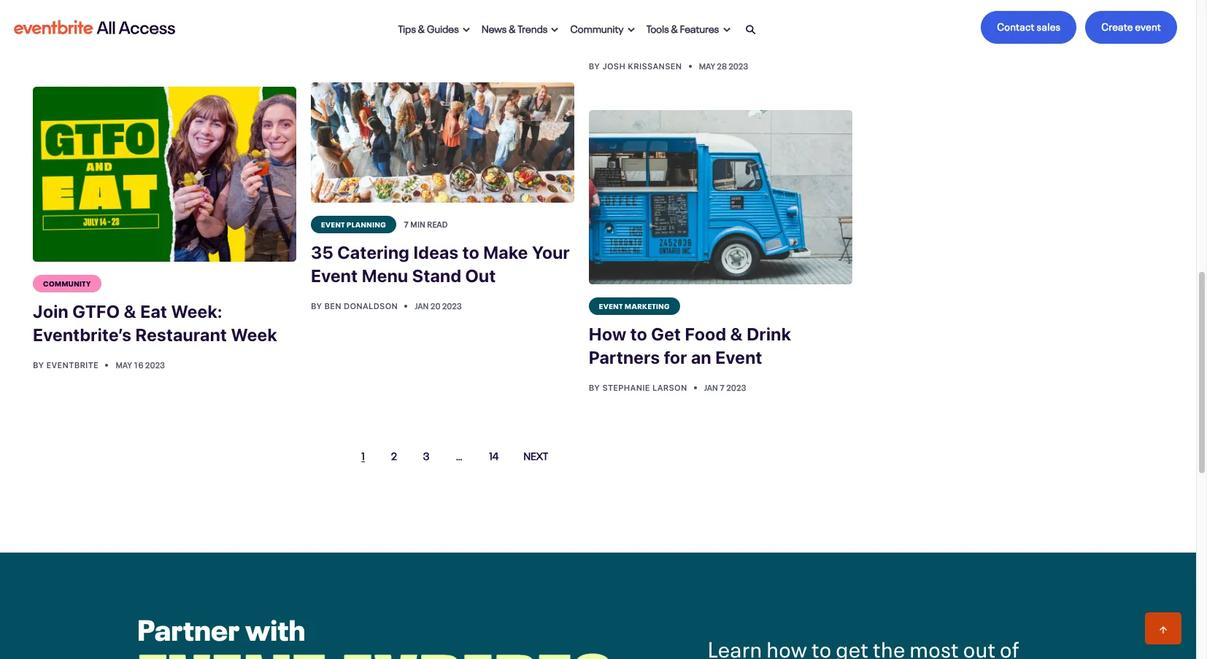 Task type: vqa. For each thing, say whether or not it's contained in the screenshot.
How to Get Food & Drink Partners for an Event
yes



Task type: locate. For each thing, give the bounding box(es) containing it.
1 horizontal spatial arrow image
[[628, 27, 635, 33]]

1 vertical spatial community link
[[33, 275, 101, 293]]

2023
[[729, 60, 749, 71], [442, 300, 462, 312], [145, 359, 165, 371], [727, 382, 746, 393]]

& up "the"
[[716, 2, 729, 22]]

stand
[[412, 266, 462, 286]]

1 vertical spatial jan
[[704, 382, 718, 393]]

trends
[[518, 20, 548, 35]]

arrow image for features
[[723, 27, 730, 33]]

krissansen
[[628, 61, 682, 71]]

may left the 28
[[699, 60, 716, 71]]

1 by eventbrite from the top
[[33, 38, 101, 47]]

tips
[[398, 20, 416, 35]]

by eventbrite
[[33, 38, 101, 47], [33, 361, 101, 370]]

to up out
[[463, 242, 480, 263]]

1 vertical spatial ideas
[[413, 242, 459, 263]]

2 eventbrite from the top
[[46, 361, 99, 370]]

larson
[[653, 383, 687, 393]]

35 catering ideas to make your event menu stand out
[[311, 242, 570, 286]]

ideas up stand
[[413, 242, 459, 263]]

0 vertical spatial by eventbrite link
[[33, 38, 101, 47]]

0 horizontal spatial jan
[[415, 300, 429, 312]]

arrow image for guides
[[463, 27, 470, 33]]

join
[[33, 302, 68, 322]]

1 vertical spatial 7
[[720, 382, 725, 393]]

2023 for how to get food & drink partners for an event
[[727, 382, 746, 393]]

jan left "20" at the top of page
[[415, 300, 429, 312]]

0 horizontal spatial to
[[463, 242, 480, 263]]

& right tools
[[671, 20, 678, 35]]

search icon image
[[746, 25, 756, 35]]

1 by eventbrite link from the top
[[33, 38, 101, 47]]

& inside the 66 event ideas & success lessons from the pros
[[716, 2, 729, 22]]

community link up 'join'
[[33, 275, 101, 293]]

to left get
[[631, 324, 648, 344]]

ideas
[[667, 2, 713, 22], [413, 242, 459, 263]]

get
[[651, 324, 681, 344]]

event down 35
[[311, 266, 358, 286]]

0 vertical spatial jan
[[415, 300, 429, 312]]

create
[[1102, 18, 1133, 33]]

2 by eventbrite from the top
[[33, 361, 101, 370]]

0 horizontal spatial ideas
[[413, 242, 459, 263]]

&
[[716, 2, 729, 22], [418, 20, 425, 35], [509, 20, 516, 35], [671, 20, 678, 35], [124, 302, 136, 322], [730, 324, 743, 344]]

may left 16
[[116, 359, 132, 371]]

event up how
[[599, 301, 623, 311]]

by
[[33, 38, 44, 47], [589, 61, 600, 71], [311, 301, 322, 311], [33, 361, 44, 370], [589, 383, 600, 393]]

arrow image right guides
[[463, 27, 470, 33]]

ideas inside 35 catering ideas to make your event menu stand out
[[413, 242, 459, 263]]

1
[[362, 448, 365, 463]]

jan 7 2023
[[704, 382, 746, 393]]

to
[[463, 242, 480, 263], [631, 324, 648, 344]]

from
[[662, 25, 704, 46]]

ideas inside the 66 event ideas & success lessons from the pros
[[667, 2, 713, 22]]

event
[[616, 2, 663, 22], [321, 219, 345, 229], [311, 266, 358, 286], [599, 301, 623, 311], [716, 347, 763, 368]]

gtfo
[[72, 302, 120, 322]]

& right news
[[509, 20, 516, 35]]

by eventbrite for 1st by eventbrite link from the bottom
[[33, 361, 101, 370]]

by stephanie larson link
[[589, 383, 690, 393]]

ben
[[324, 301, 342, 311]]

food and drink event partnerships image
[[589, 110, 852, 285]]

2 by eventbrite link from the top
[[33, 361, 101, 370]]

arrow image inside tools & features link
[[723, 27, 730, 33]]

ideas up from
[[667, 2, 713, 22]]

2 horizontal spatial arrow image
[[1160, 627, 1167, 634]]

jan
[[415, 300, 429, 312], [704, 382, 718, 393]]

week
[[231, 325, 277, 345]]

by eventbrite link
[[33, 38, 101, 47], [33, 361, 101, 370]]

0 vertical spatial to
[[463, 242, 480, 263]]

arrow image
[[552, 27, 559, 33], [628, 27, 635, 33], [1160, 627, 1167, 634]]

0 vertical spatial may
[[699, 60, 716, 71]]

josh
[[603, 61, 626, 71]]

week:
[[171, 302, 222, 322]]

lessons
[[589, 25, 658, 46]]

event up jan 7 2023
[[716, 347, 763, 368]]

eventbrite
[[46, 38, 99, 47], [46, 361, 99, 370]]

by eventbrite for second by eventbrite link from the bottom of the page
[[33, 38, 101, 47]]

0 horizontal spatial arrow image
[[463, 27, 470, 33]]

event inside the 66 event ideas & success lessons from the pros
[[616, 2, 663, 22]]

1 horizontal spatial to
[[631, 324, 648, 344]]

your
[[532, 242, 570, 263]]

1 vertical spatial by eventbrite link
[[33, 361, 101, 370]]

how
[[589, 324, 627, 344]]

arrow image inside news & trends link
[[552, 27, 559, 33]]

1 horizontal spatial community
[[570, 20, 624, 35]]

ideas for the
[[667, 2, 713, 22]]

35
[[311, 242, 334, 263]]

0 vertical spatial community
[[570, 20, 624, 35]]

1 vertical spatial by eventbrite
[[33, 361, 101, 370]]

& inside join gtfo & eat week: eventbrite's restaurant week
[[124, 302, 136, 322]]

2 arrow image from the left
[[723, 27, 730, 33]]

may
[[699, 60, 716, 71], [116, 359, 132, 371]]

1 link
[[348, 439, 378, 471]]

7 down "how to get food & drink partners for an event" "link"
[[720, 382, 725, 393]]

community link
[[565, 11, 641, 43], [33, 275, 101, 293]]

arrow image
[[463, 27, 470, 33], [723, 27, 730, 33]]

7 left min
[[404, 218, 409, 230]]

jan for an
[[704, 382, 718, 393]]

& inside how to get food & drink partners for an event
[[730, 324, 743, 344]]

7
[[404, 218, 409, 230], [720, 382, 725, 393]]

1 horizontal spatial community link
[[565, 11, 641, 43]]

join gtfo & eat week: eventbrite's restaurant week
[[33, 302, 277, 345]]

2023 right 16
[[145, 359, 165, 371]]

2023 right "20" at the top of page
[[442, 300, 462, 312]]

community up 'join'
[[43, 278, 91, 288]]

1 horizontal spatial jan
[[704, 382, 718, 393]]

next link
[[512, 439, 560, 471]]

out
[[465, 266, 496, 286]]

stephanie
[[603, 383, 650, 393]]

0 vertical spatial by eventbrite
[[33, 38, 101, 47]]

1 horizontal spatial may
[[699, 60, 716, 71]]

0 horizontal spatial community
[[43, 278, 91, 288]]

by for join gtfo & eat week: eventbrite's restaurant week
[[33, 361, 44, 370]]

0 horizontal spatial arrow image
[[552, 27, 559, 33]]

1 horizontal spatial arrow image
[[723, 27, 730, 33]]

eventbrite for second by eventbrite link from the bottom of the page
[[46, 38, 99, 47]]

1 arrow image from the left
[[463, 27, 470, 33]]

1 horizontal spatial ideas
[[667, 2, 713, 22]]

2023 down "how to get food & drink partners for an event" "link"
[[727, 382, 746, 393]]

contact
[[997, 18, 1035, 33]]

0 vertical spatial ideas
[[667, 2, 713, 22]]

0 horizontal spatial may
[[116, 359, 132, 371]]

14
[[489, 448, 499, 463]]

event up 35
[[321, 219, 345, 229]]

logo eventbrite image
[[12, 14, 177, 41]]

0 vertical spatial eventbrite
[[46, 38, 99, 47]]

0 horizontal spatial community link
[[33, 275, 101, 293]]

jan down an
[[704, 382, 718, 393]]

sales
[[1037, 18, 1061, 33]]

arrow image inside the tips & guides "link"
[[463, 27, 470, 33]]

1 vertical spatial may
[[116, 359, 132, 371]]

arrow image left search icon
[[723, 27, 730, 33]]

partner
[[137, 606, 240, 649]]

by josh krissansen link
[[589, 61, 684, 71]]

gtfo and eat week image
[[33, 87, 296, 262]]

community link up josh
[[565, 11, 641, 43]]

by ben donaldson link
[[311, 301, 400, 311]]

1 eventbrite from the top
[[46, 38, 99, 47]]

1 vertical spatial to
[[631, 324, 648, 344]]

event up lessons
[[616, 2, 663, 22]]

0 horizontal spatial 7
[[404, 218, 409, 230]]

& left eat
[[124, 302, 136, 322]]

1 vertical spatial eventbrite
[[46, 361, 99, 370]]

by josh krissansen
[[589, 61, 684, 71]]

community up josh
[[570, 20, 624, 35]]

arrow image for news & trends
[[552, 27, 559, 33]]

planning
[[347, 219, 386, 229]]

& right food
[[730, 324, 743, 344]]



Task type: describe. For each thing, give the bounding box(es) containing it.
restaurant
[[135, 325, 227, 345]]

by for 35 catering ideas to make your event menu stand out
[[311, 301, 322, 311]]

guides
[[427, 20, 459, 35]]

eat
[[140, 302, 167, 322]]

35 catering ideas to make your event menu stand out link
[[311, 234, 574, 296]]

2023 for 35 catering ideas to make your event menu stand out
[[442, 300, 462, 312]]

how to get food & drink partners for an event link
[[589, 315, 852, 378]]

may 28 2023
[[699, 60, 749, 71]]

2023 right the 28
[[729, 60, 749, 71]]

tools & features
[[647, 20, 719, 35]]

success
[[733, 2, 804, 22]]

features
[[680, 20, 719, 35]]

… link
[[443, 439, 476, 471]]

drink
[[747, 324, 791, 344]]

next
[[524, 448, 548, 463]]

tips & guides link
[[393, 11, 476, 43]]

3 link
[[410, 439, 443, 471]]

event inside how to get food & drink partners for an event
[[716, 347, 763, 368]]

eventbrite for 1st by eventbrite link from the bottom
[[46, 361, 99, 370]]

catering
[[337, 242, 410, 263]]

2
[[391, 448, 397, 463]]

partner with
[[137, 606, 305, 649]]

pros
[[739, 25, 777, 46]]

by stephanie larson
[[589, 383, 690, 393]]

create event link
[[1086, 11, 1178, 44]]

0 vertical spatial 7
[[404, 218, 409, 230]]

1 vertical spatial community
[[43, 278, 91, 288]]

by ben donaldson
[[311, 301, 400, 311]]

contact sales
[[997, 18, 1061, 33]]

2023 for join gtfo & eat week: eventbrite's restaurant week
[[145, 359, 165, 371]]

how to get food & drink partners for an event
[[589, 324, 791, 368]]

16
[[134, 359, 144, 371]]

read
[[427, 218, 448, 230]]

event
[[1135, 18, 1161, 33]]

event planning link
[[311, 216, 397, 234]]

an
[[691, 347, 712, 368]]

by for how to get food & drink partners for an event
[[589, 383, 600, 393]]

menu
[[362, 266, 408, 286]]

the
[[708, 25, 736, 46]]

7 min read
[[404, 218, 448, 230]]

2 link
[[378, 439, 410, 471]]

news & trends link
[[476, 11, 565, 43]]

min
[[410, 218, 426, 230]]

to inside how to get food & drink partners for an event
[[631, 324, 648, 344]]

food
[[685, 324, 727, 344]]

1 horizontal spatial 7
[[720, 382, 725, 393]]

0 vertical spatial community link
[[565, 11, 641, 43]]

66
[[589, 2, 612, 22]]

news
[[482, 20, 507, 35]]

jan for stand
[[415, 300, 429, 312]]

may for may 28 2023
[[699, 60, 716, 71]]

with
[[245, 606, 305, 649]]

…
[[456, 448, 463, 463]]

event marketing
[[599, 301, 670, 311]]

event marketing link
[[589, 298, 680, 315]]

event planning
[[321, 219, 386, 229]]

join gtfo & eat week: eventbrite's restaurant week link
[[33, 293, 296, 356]]

event inside event marketing link
[[599, 301, 623, 311]]

contact sales link
[[981, 11, 1077, 44]]

tools
[[647, 20, 669, 35]]

66 event ideas & success lessons from the pros
[[589, 2, 804, 46]]

arrow image for community
[[628, 27, 635, 33]]

66 event ideas & success lessons from the pros link
[[589, 0, 852, 56]]

news & trends
[[482, 20, 548, 35]]

tips & guides
[[398, 20, 459, 35]]

may 16 2023
[[116, 359, 165, 371]]

event inside 'event planning' link
[[321, 219, 345, 229]]

for
[[664, 347, 687, 368]]

tools & features link
[[641, 11, 736, 43]]

& right tips
[[418, 20, 425, 35]]

donaldson
[[344, 301, 398, 311]]

may for may 16 2023
[[116, 359, 132, 371]]

partners
[[589, 347, 660, 368]]

eventbrite's
[[33, 325, 131, 345]]

create event
[[1102, 18, 1161, 33]]

3
[[423, 448, 430, 463]]

jan 20 2023
[[415, 300, 462, 312]]

20
[[431, 300, 441, 312]]

event inside 35 catering ideas to make your event menu stand out
[[311, 266, 358, 286]]

make
[[483, 242, 528, 263]]

marketing
[[625, 301, 670, 311]]

28
[[717, 60, 727, 71]]

to inside 35 catering ideas to make your event menu stand out
[[463, 242, 480, 263]]

14 link
[[476, 439, 512, 471]]

ideas for menu
[[413, 242, 459, 263]]



